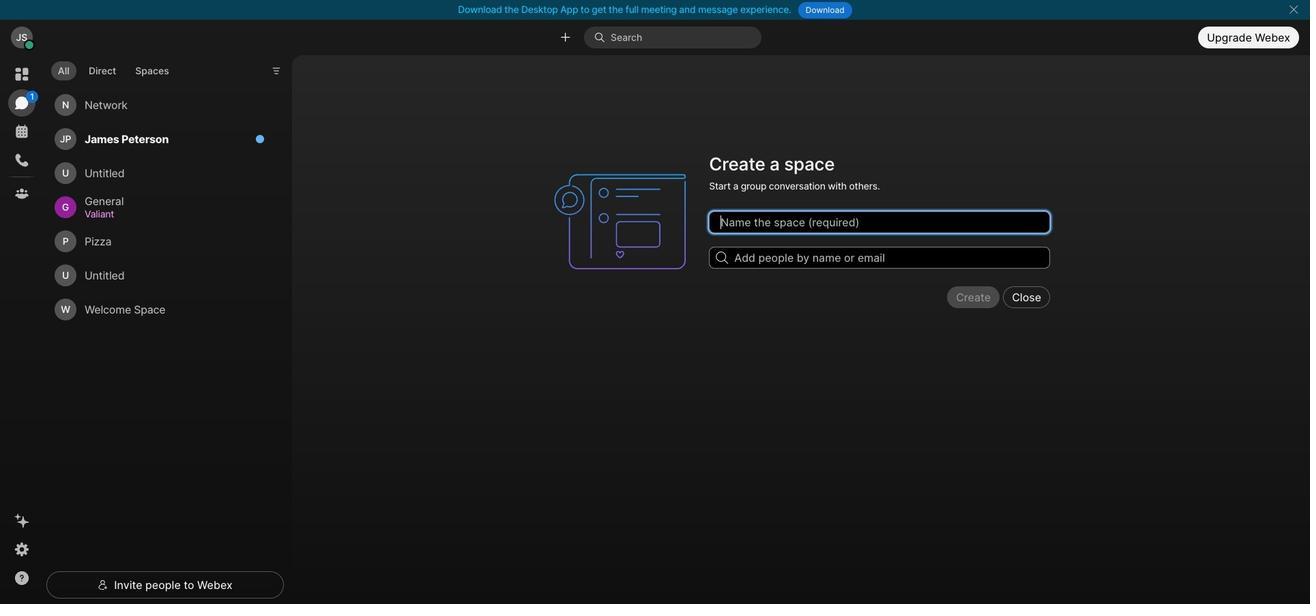Task type: locate. For each thing, give the bounding box(es) containing it.
untitled list item down valiant element
[[49, 259, 273, 293]]

untitled list item
[[49, 156, 273, 191], [49, 259, 273, 293]]

tab list
[[48, 53, 179, 85]]

Name the space (required) text field
[[709, 212, 1050, 234]]

2 untitled list item from the top
[[49, 259, 273, 293]]

untitled list item up valiant element
[[49, 156, 273, 191]]

1 vertical spatial untitled list item
[[49, 259, 273, 293]]

valiant element
[[85, 207, 257, 222]]

Add people by name or email text field
[[709, 247, 1050, 269]]

create a space image
[[548, 149, 701, 294]]

0 vertical spatial untitled list item
[[49, 156, 273, 191]]

navigation
[[0, 55, 44, 605]]

network list item
[[49, 88, 273, 122]]

james peterson, new messages list item
[[49, 122, 273, 156]]

1 untitled list item from the top
[[49, 156, 273, 191]]

webex tab list
[[8, 61, 38, 207]]



Task type: vqa. For each thing, say whether or not it's contained in the screenshot.
Notifications tab
no



Task type: describe. For each thing, give the bounding box(es) containing it.
search_18 image
[[716, 252, 728, 264]]

cancel_16 image
[[1289, 4, 1299, 15]]

pizza list item
[[49, 225, 273, 259]]

welcome space list item
[[49, 293, 273, 327]]

new messages image
[[255, 135, 265, 144]]

general list item
[[49, 191, 273, 225]]



